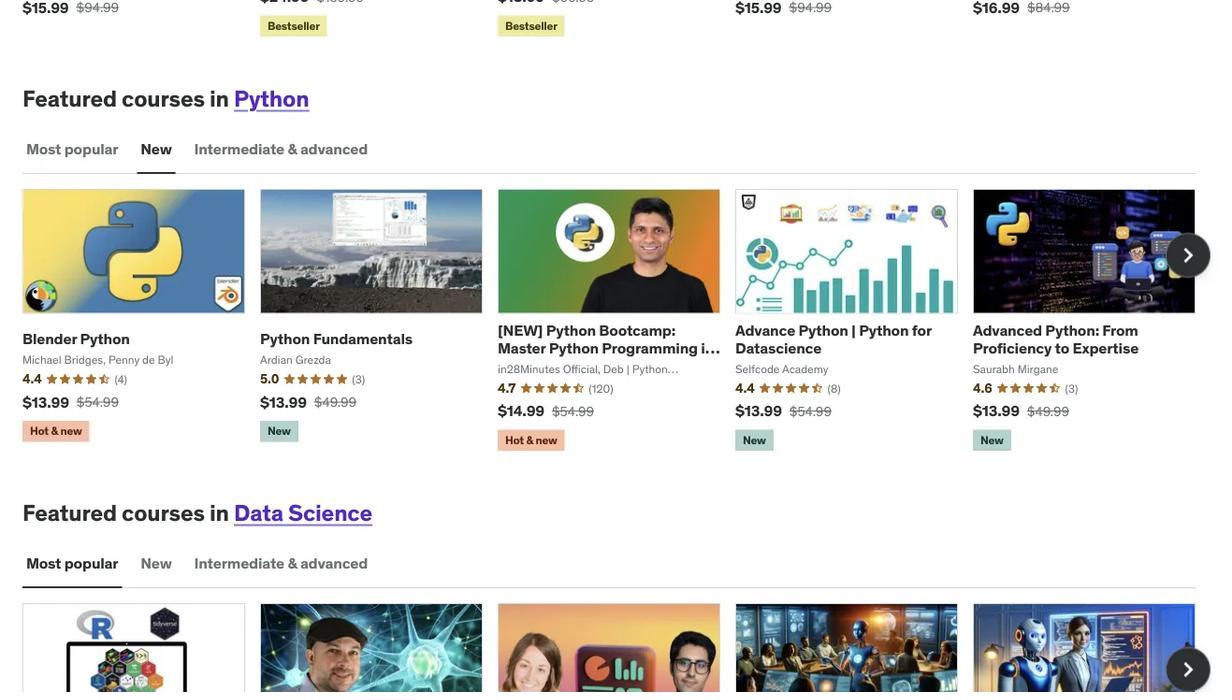Task type: describe. For each thing, give the bounding box(es) containing it.
from
[[1103, 321, 1139, 340]]

advance python | python for datascience
[[736, 321, 932, 358]]

carousel element for python
[[22, 189, 1211, 455]]

[new] python bootcamp: master python programming in 2024
[[498, 321, 714, 376]]

blender python link
[[22, 330, 130, 349]]

python fundamentals
[[260, 330, 413, 349]]

master
[[498, 339, 546, 358]]

& for python
[[288, 140, 297, 159]]

most popular for featured courses in python
[[26, 140, 118, 159]]

blender
[[22, 330, 77, 349]]

featured for featured courses in python
[[22, 84, 117, 112]]

python fundamentals link
[[260, 330, 413, 349]]

advance python | python for datascience link
[[736, 321, 932, 358]]

courses for data
[[122, 499, 205, 527]]

advanced for data science
[[300, 554, 368, 574]]

2024
[[498, 357, 534, 376]]

programming
[[602, 339, 698, 358]]

intermediate & advanced button for python
[[191, 127, 372, 172]]

popular for featured courses in data science
[[64, 554, 118, 574]]

new button for python
[[137, 127, 176, 172]]

featured for featured courses in data science
[[22, 499, 117, 527]]

advance
[[736, 321, 796, 340]]

in for data science
[[210, 499, 229, 527]]

[new]
[[498, 321, 543, 340]]

intermediate for data
[[194, 554, 285, 574]]

science
[[288, 499, 373, 527]]

intermediate & advanced for data
[[194, 554, 368, 574]]

|
[[852, 321, 856, 340]]

[new] python bootcamp: master python programming in 2024 link
[[498, 321, 721, 376]]

next image
[[1174, 240, 1204, 270]]

featured courses in data science
[[22, 499, 373, 527]]

for
[[913, 321, 932, 340]]



Task type: vqa. For each thing, say whether or not it's contained in the screenshot.
Next image
yes



Task type: locate. For each thing, give the bounding box(es) containing it.
data science link
[[234, 499, 373, 527]]

1 vertical spatial new
[[141, 554, 172, 574]]

intermediate for python
[[194, 140, 285, 159]]

2 most from the top
[[26, 554, 61, 574]]

1 intermediate & advanced from the top
[[194, 140, 368, 159]]

carousel element containing [new] python bootcamp: master python programming in 2024
[[22, 189, 1211, 455]]

& down python link
[[288, 140, 297, 159]]

new for data science
[[141, 554, 172, 574]]

in left the data
[[210, 499, 229, 527]]

new for python
[[141, 140, 172, 159]]

1 vertical spatial most popular
[[26, 554, 118, 574]]

1 carousel element from the top
[[22, 189, 1211, 455]]

featured
[[22, 84, 117, 112], [22, 499, 117, 527]]

most popular for featured courses in data science
[[26, 554, 118, 574]]

0 vertical spatial most
[[26, 140, 61, 159]]

0 vertical spatial carousel element
[[22, 189, 1211, 455]]

1 vertical spatial advanced
[[300, 554, 368, 574]]

proficiency
[[974, 339, 1052, 358]]

expertise
[[1073, 339, 1139, 358]]

intermediate
[[194, 140, 285, 159], [194, 554, 285, 574]]

0 vertical spatial featured
[[22, 84, 117, 112]]

0 vertical spatial new button
[[137, 127, 176, 172]]

most popular button
[[22, 127, 122, 172], [22, 542, 122, 587]]

1 featured from the top
[[22, 84, 117, 112]]

1 most popular from the top
[[26, 140, 118, 159]]

1 intermediate & advanced button from the top
[[191, 127, 372, 172]]

most popular
[[26, 140, 118, 159], [26, 554, 118, 574]]

1 most from the top
[[26, 140, 61, 159]]

0 vertical spatial new
[[141, 140, 172, 159]]

advanced
[[974, 321, 1043, 340]]

intermediate & advanced
[[194, 140, 368, 159], [194, 554, 368, 574]]

intermediate & advanced down "data science" link at left
[[194, 554, 368, 574]]

2 courses from the top
[[122, 499, 205, 527]]

advanced
[[300, 140, 368, 159], [300, 554, 368, 574]]

0 vertical spatial &
[[288, 140, 297, 159]]

most for featured courses in python
[[26, 140, 61, 159]]

1 advanced from the top
[[300, 140, 368, 159]]

2 vertical spatial in
[[210, 499, 229, 527]]

1 popular from the top
[[64, 140, 118, 159]]

intermediate down python link
[[194, 140, 285, 159]]

0 vertical spatial in
[[210, 84, 229, 112]]

datascience
[[736, 339, 822, 358]]

2 carousel element from the top
[[22, 604, 1211, 693]]

1 intermediate from the top
[[194, 140, 285, 159]]

1 vertical spatial intermediate & advanced
[[194, 554, 368, 574]]

1 vertical spatial intermediate
[[194, 554, 285, 574]]

to
[[1056, 339, 1070, 358]]

2 advanced from the top
[[300, 554, 368, 574]]

carousel element for data science
[[22, 604, 1211, 693]]

0 vertical spatial courses
[[122, 84, 205, 112]]

python
[[234, 84, 309, 112], [547, 321, 596, 340], [799, 321, 849, 340], [860, 321, 909, 340], [80, 330, 130, 349], [260, 330, 310, 349], [549, 339, 599, 358]]

1 vertical spatial &
[[288, 554, 297, 574]]

next image
[[1174, 655, 1204, 685]]

1 courses from the top
[[122, 84, 205, 112]]

advanced python: from proficiency to expertise
[[974, 321, 1139, 358]]

1 vertical spatial most popular button
[[22, 542, 122, 587]]

most popular button for featured courses in python
[[22, 127, 122, 172]]

1 vertical spatial new button
[[137, 542, 176, 587]]

in inside [new] python bootcamp: master python programming in 2024
[[701, 339, 714, 358]]

1 & from the top
[[288, 140, 297, 159]]

2 & from the top
[[288, 554, 297, 574]]

most popular button for featured courses in data science
[[22, 542, 122, 587]]

2 new from the top
[[141, 554, 172, 574]]

1 new button from the top
[[137, 127, 176, 172]]

in
[[210, 84, 229, 112], [701, 339, 714, 358], [210, 499, 229, 527]]

0 vertical spatial intermediate & advanced
[[194, 140, 368, 159]]

2 most popular from the top
[[26, 554, 118, 574]]

1 vertical spatial intermediate & advanced button
[[191, 542, 372, 587]]

1 vertical spatial featured
[[22, 499, 117, 527]]

2 popular from the top
[[64, 554, 118, 574]]

courses
[[122, 84, 205, 112], [122, 499, 205, 527]]

bootcamp:
[[600, 321, 676, 340]]

intermediate & advanced button down python link
[[191, 127, 372, 172]]

popular
[[64, 140, 118, 159], [64, 554, 118, 574]]

new down featured courses in data science
[[141, 554, 172, 574]]

2 intermediate & advanced from the top
[[194, 554, 368, 574]]

carousel element
[[22, 189, 1211, 455], [22, 604, 1211, 693]]

new button down featured courses in data science
[[137, 542, 176, 587]]

2 featured from the top
[[22, 499, 117, 527]]

new button
[[137, 127, 176, 172], [137, 542, 176, 587]]

new
[[141, 140, 172, 159], [141, 554, 172, 574]]

intermediate & advanced button for data
[[191, 542, 372, 587]]

0 vertical spatial popular
[[64, 140, 118, 159]]

in for python
[[210, 84, 229, 112]]

advanced for python
[[300, 140, 368, 159]]

python link
[[234, 84, 309, 112]]

1 vertical spatial most
[[26, 554, 61, 574]]

2 most popular button from the top
[[22, 542, 122, 587]]

new button down featured courses in python
[[137, 127, 176, 172]]

in left python link
[[210, 84, 229, 112]]

popular for featured courses in python
[[64, 140, 118, 159]]

most
[[26, 140, 61, 159], [26, 554, 61, 574]]

python:
[[1046, 321, 1100, 340]]

1 vertical spatial courses
[[122, 499, 205, 527]]

0 vertical spatial advanced
[[300, 140, 368, 159]]

1 vertical spatial popular
[[64, 554, 118, 574]]

blender python
[[22, 330, 130, 349]]

advanced python: from proficiency to expertise link
[[974, 321, 1139, 358]]

1 most popular button from the top
[[22, 127, 122, 172]]

intermediate & advanced button
[[191, 127, 372, 172], [191, 542, 372, 587]]

intermediate & advanced for python
[[194, 140, 368, 159]]

1 vertical spatial carousel element
[[22, 604, 1211, 693]]

intermediate & advanced button down "data science" link at left
[[191, 542, 372, 587]]

1 vertical spatial in
[[701, 339, 714, 358]]

courses for python
[[122, 84, 205, 112]]

1 new from the top
[[141, 140, 172, 159]]

0 vertical spatial most popular button
[[22, 127, 122, 172]]

intermediate & advanced down python link
[[194, 140, 368, 159]]

2 new button from the top
[[137, 542, 176, 587]]

intermediate down the data
[[194, 554, 285, 574]]

data
[[234, 499, 284, 527]]

0 vertical spatial intermediate
[[194, 140, 285, 159]]

& for data
[[288, 554, 297, 574]]

0 vertical spatial intermediate & advanced button
[[191, 127, 372, 172]]

in right programming
[[701, 339, 714, 358]]

& down "data science" link at left
[[288, 554, 297, 574]]

0 vertical spatial most popular
[[26, 140, 118, 159]]

2 intermediate & advanced button from the top
[[191, 542, 372, 587]]

advanced down science
[[300, 554, 368, 574]]

fundamentals
[[313, 330, 413, 349]]

featured courses in python
[[22, 84, 309, 112]]

&
[[288, 140, 297, 159], [288, 554, 297, 574]]

advanced down python link
[[300, 140, 368, 159]]

2 intermediate from the top
[[194, 554, 285, 574]]

new button for data science
[[137, 542, 176, 587]]

new down featured courses in python
[[141, 140, 172, 159]]

most for featured courses in data science
[[26, 554, 61, 574]]



